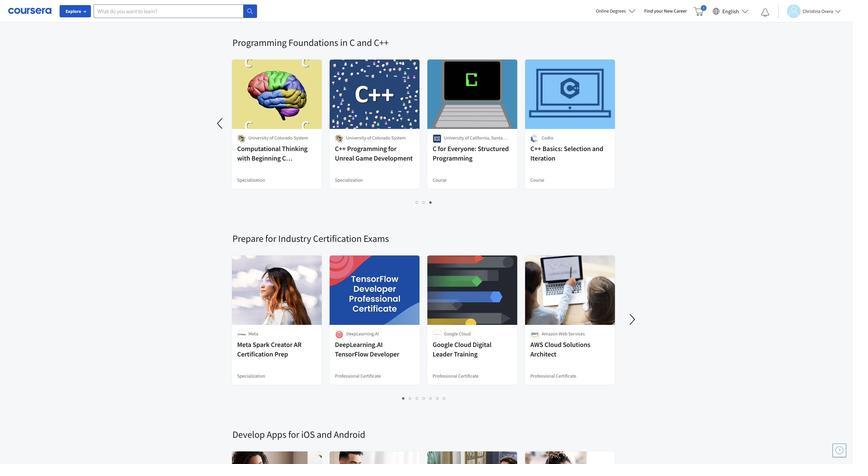 Task type: describe. For each thing, give the bounding box(es) containing it.
in
[[340, 36, 348, 49]]

apps
[[267, 429, 286, 441]]

google for google cloud
[[444, 331, 458, 337]]

developer
[[370, 350, 399, 359]]

7
[[443, 395, 446, 402]]

cloud for google cloud
[[459, 331, 471, 337]]

santa
[[491, 135, 503, 141]]

iteration
[[530, 154, 555, 162]]

list for prepare for industry certification exams
[[232, 395, 616, 403]]

leader
[[433, 350, 453, 359]]

new
[[664, 8, 673, 14]]

degrees
[[610, 8, 626, 14]]

previous slide image
[[212, 115, 228, 132]]

1 button for prepare for industry certification exams
[[400, 395, 407, 403]]

shopping cart: 1 item image
[[694, 5, 707, 16]]

explore
[[66, 8, 81, 14]]

exams
[[364, 233, 389, 245]]

computational thinking with beginning c programming
[[237, 144, 308, 172]]

programming inside c++ programming for unreal game development
[[347, 144, 387, 153]]

2 for programming foundations in c and c++
[[423, 199, 425, 206]]

deeplearning.ai image
[[335, 331, 343, 339]]

1 for prepare for industry certification exams
[[402, 395, 405, 402]]

industry
[[278, 233, 311, 245]]

california,
[[470, 135, 490, 141]]

everyone:
[[448, 144, 476, 153]]

3 for prepare for industry certification exams
[[416, 395, 419, 402]]

android
[[334, 429, 365, 441]]

5
[[429, 395, 432, 402]]

selection
[[564, 144, 591, 153]]

for right the prepare
[[265, 233, 276, 245]]

professional certificate for solutions
[[530, 373, 576, 379]]

development
[[374, 154, 413, 162]]

certification inside meta spark creator ar certification prep
[[237, 350, 273, 359]]

3 button for programming foundations in c and c++
[[427, 199, 434, 206]]

programming foundations in c and c++ carousel element
[[0, 16, 621, 212]]

deeplearning.ai for deeplearning.ai
[[346, 331, 379, 337]]

of for programming
[[465, 135, 469, 141]]

google cloud image
[[433, 331, 441, 339]]

4 button
[[421, 395, 427, 403]]

certificate for digital
[[458, 373, 479, 379]]

beginning
[[252, 154, 281, 162]]

c for everyone: structured programming
[[433, 144, 509, 162]]

codio image
[[530, 135, 538, 143]]

online degrees button
[[590, 3, 641, 18]]

specialization for c++ programming for unreal game development
[[335, 177, 363, 183]]

aws cloud solutions architect
[[530, 341, 590, 359]]

university of colorado system for programming
[[346, 135, 406, 141]]

university of colorado system image
[[335, 135, 343, 143]]

university of california, santa cruz image
[[433, 135, 441, 143]]

c inside c for everyone: structured programming
[[433, 144, 437, 153]]

certificate for developer
[[360, 373, 381, 379]]

colorado for thinking
[[274, 135, 293, 141]]

with
[[237, 154, 250, 162]]

cloud for google cloud digital leader training
[[454, 341, 471, 349]]

christina overa
[[803, 8, 833, 14]]

aws
[[530, 341, 543, 349]]

course for c for everyone: structured programming
[[433, 177, 447, 183]]

thinking
[[282, 144, 308, 153]]

and for c++
[[357, 36, 372, 49]]

professional for deeplearning.ai tensorflow developer
[[335, 373, 360, 379]]

meta react native specialization by meta, image
[[525, 452, 615, 465]]

2 button for prepare for industry certification exams
[[407, 395, 414, 403]]

of for game
[[367, 135, 371, 141]]

3 button for prepare for industry certification exams
[[414, 395, 421, 403]]

university of colorado system for thinking
[[248, 135, 308, 141]]

develop apps for ios and android
[[232, 429, 365, 441]]

course for c++ basics: selection and iteration
[[530, 177, 544, 183]]

certificate for solutions
[[556, 373, 576, 379]]

amazon web services
[[542, 331, 585, 337]]

christina
[[803, 8, 821, 14]]

1 for programming foundations in c and c++
[[416, 199, 419, 206]]

overa
[[822, 8, 833, 14]]

meta android developer professional certificate by meta, image
[[330, 452, 420, 465]]

2 for prepare for industry certification exams
[[409, 395, 412, 402]]

english
[[722, 8, 739, 14]]

professional for google cloud digital leader training
[[433, 373, 457, 379]]

google for google cloud digital leader training
[[433, 341, 453, 349]]



Task type: vqa. For each thing, say whether or not it's contained in the screenshot.
Course
yes



Task type: locate. For each thing, give the bounding box(es) containing it.
game
[[356, 154, 372, 162]]

solutions
[[563, 341, 590, 349]]

google cloud digital leader training
[[433, 341, 492, 359]]

3 certificate from the left
[[556, 373, 576, 379]]

deeplearning.ai for deeplearning.ai tensorflow developer
[[335, 341, 383, 349]]

1 vertical spatial 3 button
[[414, 395, 421, 403]]

programming
[[232, 36, 287, 49], [347, 144, 387, 153], [433, 154, 473, 162], [237, 163, 277, 172]]

1 horizontal spatial 1
[[416, 199, 419, 206]]

specialization down unreal
[[335, 177, 363, 183]]

build wireframes and low-fidelity prototypes course by google, image
[[427, 452, 518, 465]]

1 vertical spatial list
[[232, 199, 616, 206]]

3 university from the left
[[444, 135, 464, 141]]

1 horizontal spatial colorado
[[372, 135, 390, 141]]

for inside c++ programming for unreal game development
[[388, 144, 397, 153]]

2
[[423, 199, 425, 206], [409, 395, 412, 402]]

deeplearning.ai
[[346, 331, 379, 337], [335, 341, 383, 349]]

1
[[416, 199, 419, 206], [402, 395, 405, 402]]

digital
[[473, 341, 492, 349]]

1 horizontal spatial course
[[530, 177, 544, 183]]

2 vertical spatial and
[[317, 429, 332, 441]]

c++ basics: selection and iteration
[[530, 144, 603, 162]]

2 inside programming foundations in c and c++ carousel element
[[423, 199, 425, 206]]

university of colorado system up thinking
[[248, 135, 308, 141]]

5 button
[[427, 395, 434, 403]]

3 professional certificate from the left
[[530, 373, 576, 379]]

and right selection
[[592, 144, 603, 153]]

1 vertical spatial certification
[[237, 350, 273, 359]]

0 horizontal spatial professional
[[335, 373, 360, 379]]

1 horizontal spatial 2 button
[[421, 199, 427, 206]]

3 button inside prepare for industry certification exams carousel element
[[414, 395, 421, 403]]

0 vertical spatial 2
[[423, 199, 425, 206]]

google cloud
[[444, 331, 471, 337]]

ios
[[301, 429, 315, 441]]

0 horizontal spatial certification
[[237, 350, 273, 359]]

c inside computational thinking with beginning c programming
[[282, 154, 286, 162]]

university for thinking
[[248, 135, 269, 141]]

1 system from the left
[[294, 135, 308, 141]]

2 of from the left
[[367, 135, 371, 141]]

0 horizontal spatial certificate
[[360, 373, 381, 379]]

c++ programming for unreal game development
[[335, 144, 413, 162]]

0 horizontal spatial system
[[294, 135, 308, 141]]

system up thinking
[[294, 135, 308, 141]]

your
[[654, 8, 663, 14]]

deeplearning.ai up deeplearning.ai tensorflow developer on the bottom of the page
[[346, 331, 379, 337]]

programming foundations in c and c++
[[232, 36, 389, 49]]

7 button
[[441, 395, 448, 403]]

specialization for computational thinking with beginning c programming
[[237, 177, 265, 183]]

meta right meta image
[[248, 331, 258, 337]]

c++ for c++ programming for unreal game development
[[335, 144, 346, 153]]

2 horizontal spatial professional certificate
[[530, 373, 576, 379]]

c right "in"
[[350, 36, 355, 49]]

find your new career
[[644, 8, 687, 14]]

next slide image
[[624, 312, 640, 328]]

list inside programming foundations in c and c++ carousel element
[[232, 199, 616, 206]]

career
[[674, 8, 687, 14]]

0 vertical spatial c
[[350, 36, 355, 49]]

of inside university of california, santa cruz
[[465, 135, 469, 141]]

prepare for industry certification exams carousel element
[[229, 212, 853, 408]]

spark
[[253, 341, 270, 349]]

cloud up training
[[454, 341, 471, 349]]

list for programming foundations in c and c++
[[232, 199, 616, 206]]

1 horizontal spatial c++
[[374, 36, 389, 49]]

6 button
[[434, 395, 441, 403]]

2 horizontal spatial and
[[592, 144, 603, 153]]

3 for programming foundations in c and c++
[[429, 199, 432, 206]]

meta down meta image
[[237, 341, 251, 349]]

training
[[454, 350, 478, 359]]

1 horizontal spatial certificate
[[458, 373, 479, 379]]

0 vertical spatial list
[[232, 2, 616, 10]]

amazon
[[542, 331, 558, 337]]

tensorflow
[[335, 350, 368, 359]]

and for android
[[317, 429, 332, 441]]

prep
[[274, 350, 288, 359]]

1 professional certificate from the left
[[335, 373, 381, 379]]

of up the computational
[[269, 135, 273, 141]]

list
[[232, 2, 616, 10], [232, 199, 616, 206], [232, 395, 616, 403]]

system
[[294, 135, 308, 141], [391, 135, 406, 141]]

1 horizontal spatial certification
[[313, 233, 362, 245]]

meta
[[248, 331, 258, 337], [237, 341, 251, 349]]

1 list from the top
[[232, 2, 616, 10]]

cloud inside aws cloud solutions architect
[[545, 341, 562, 349]]

1 vertical spatial 2
[[409, 395, 412, 402]]

of up everyone:
[[465, 135, 469, 141]]

architect
[[530, 350, 556, 359]]

1 horizontal spatial system
[[391, 135, 406, 141]]

specialization for meta spark creator ar certification prep
[[237, 373, 265, 379]]

c down 'university of california, santa cruz' image
[[433, 144, 437, 153]]

0 vertical spatial 2 button
[[421, 199, 427, 206]]

What do you want to learn? text field
[[94, 4, 244, 18]]

christina overa button
[[778, 4, 841, 18]]

1 horizontal spatial of
[[367, 135, 371, 141]]

3 inside prepare for industry certification exams carousel element
[[416, 395, 419, 402]]

professional down leader
[[433, 373, 457, 379]]

1 colorado from the left
[[274, 135, 293, 141]]

certificate down developer
[[360, 373, 381, 379]]

1 vertical spatial 1 button
[[400, 395, 407, 403]]

0 horizontal spatial course
[[433, 177, 447, 183]]

google up leader
[[433, 341, 453, 349]]

structured
[[478, 144, 509, 153]]

and right ios
[[317, 429, 332, 441]]

professional
[[335, 373, 360, 379], [433, 373, 457, 379], [530, 373, 555, 379]]

prepare for industry certification exams
[[232, 233, 389, 245]]

0 vertical spatial 1
[[416, 199, 419, 206]]

0 horizontal spatial 3
[[416, 395, 419, 402]]

2 button for programming foundations in c and c++
[[421, 199, 427, 206]]

cloud for aws cloud solutions architect
[[545, 341, 562, 349]]

university up the computational
[[248, 135, 269, 141]]

0 horizontal spatial 2
[[409, 395, 412, 402]]

0 horizontal spatial colorado
[[274, 135, 293, 141]]

1 inside programming foundations in c and c++ carousel element
[[416, 199, 419, 206]]

services
[[568, 331, 585, 337]]

c++ inside c++ basics: selection and iteration
[[530, 144, 541, 153]]

develop apps for ios and android carousel element
[[229, 408, 853, 465]]

2 horizontal spatial professional
[[530, 373, 555, 379]]

2 professional from the left
[[433, 373, 457, 379]]

0 horizontal spatial university of colorado system
[[248, 135, 308, 141]]

None search field
[[94, 4, 257, 18]]

0 vertical spatial certification
[[313, 233, 362, 245]]

for up development
[[388, 144, 397, 153]]

codio
[[542, 135, 553, 141]]

0 vertical spatial meta
[[248, 331, 258, 337]]

of
[[269, 135, 273, 141], [367, 135, 371, 141], [465, 135, 469, 141]]

programming inside c for everyone: structured programming
[[433, 154, 473, 162]]

2 system from the left
[[391, 135, 406, 141]]

0 horizontal spatial c
[[282, 154, 286, 162]]

professional certificate for developer
[[335, 373, 381, 379]]

find your new career link
[[641, 7, 690, 15]]

deeplearning.ai up tensorflow
[[335, 341, 383, 349]]

professional for aws cloud solutions architect
[[530, 373, 555, 379]]

web
[[559, 331, 568, 337]]

1 horizontal spatial c
[[350, 36, 355, 49]]

2 professional certificate from the left
[[433, 373, 479, 379]]

1 vertical spatial deeplearning.ai
[[335, 341, 383, 349]]

1 button
[[414, 199, 421, 206], [400, 395, 407, 403]]

3 of from the left
[[465, 135, 469, 141]]

1 horizontal spatial university
[[346, 135, 366, 141]]

1 university of colorado system from the left
[[248, 135, 308, 141]]

basics:
[[543, 144, 563, 153]]

cloud inside google cloud digital leader training
[[454, 341, 471, 349]]

professional certificate for digital
[[433, 373, 479, 379]]

0 horizontal spatial 1 button
[[400, 395, 407, 403]]

coursera image
[[8, 6, 51, 16]]

help center image
[[835, 447, 844, 455]]

3 professional from the left
[[530, 373, 555, 379]]

develop
[[232, 429, 265, 441]]

2 horizontal spatial c++
[[530, 144, 541, 153]]

certificate down training
[[458, 373, 479, 379]]

0 vertical spatial deeplearning.ai
[[346, 331, 379, 337]]

3 list from the top
[[232, 395, 616, 403]]

colorado
[[274, 135, 293, 141], [372, 135, 390, 141]]

1 professional from the left
[[335, 373, 360, 379]]

professional certificate down architect
[[530, 373, 576, 379]]

unreal
[[335, 154, 354, 162]]

c
[[350, 36, 355, 49], [433, 144, 437, 153], [282, 154, 286, 162]]

1 vertical spatial google
[[433, 341, 453, 349]]

university
[[248, 135, 269, 141], [346, 135, 366, 141], [444, 135, 464, 141]]

1 vertical spatial 3
[[416, 395, 419, 402]]

for down 'university of california, santa cruz' image
[[438, 144, 446, 153]]

cloud up google cloud digital leader training
[[459, 331, 471, 337]]

6
[[436, 395, 439, 402]]

2 inside prepare for industry certification exams carousel element
[[409, 395, 412, 402]]

meta spark creator ar certification prep
[[237, 341, 302, 359]]

0 horizontal spatial university
[[248, 135, 269, 141]]

prepare
[[232, 233, 263, 245]]

professional down architect
[[530, 373, 555, 379]]

1 horizontal spatial university of colorado system
[[346, 135, 406, 141]]

2 list from the top
[[232, 199, 616, 206]]

meta ios developer professional certificate by meta, image
[[232, 452, 322, 465]]

creator
[[271, 341, 293, 349]]

explore button
[[60, 5, 91, 17]]

0 vertical spatial 1 button
[[414, 199, 421, 206]]

deeplearning.ai inside deeplearning.ai tensorflow developer
[[335, 341, 383, 349]]

for
[[388, 144, 397, 153], [438, 144, 446, 153], [265, 233, 276, 245], [288, 429, 299, 441]]

c++ for c++ basics: selection and iteration
[[530, 144, 541, 153]]

of up c++ programming for unreal game development
[[367, 135, 371, 141]]

system up development
[[391, 135, 406, 141]]

university for for
[[444, 135, 464, 141]]

3 inside programming foundations in c and c++ carousel element
[[429, 199, 432, 206]]

system for programming
[[391, 135, 406, 141]]

1 vertical spatial 2 button
[[407, 395, 414, 403]]

online degrees
[[596, 8, 626, 14]]

0 horizontal spatial c++
[[335, 144, 346, 153]]

university inside university of california, santa cruz
[[444, 135, 464, 141]]

programming inside computational thinking with beginning c programming
[[237, 163, 277, 172]]

meta image
[[237, 331, 246, 339]]

cruz
[[444, 142, 453, 148]]

find
[[644, 8, 653, 14]]

cloud down the amazon
[[545, 341, 562, 349]]

meta inside meta spark creator ar certification prep
[[237, 341, 251, 349]]

2 horizontal spatial c
[[433, 144, 437, 153]]

specialization
[[237, 177, 265, 183], [335, 177, 363, 183], [237, 373, 265, 379]]

show notifications image
[[761, 9, 769, 17]]

of for c
[[269, 135, 273, 141]]

2 vertical spatial c
[[282, 154, 286, 162]]

1 horizontal spatial 3
[[429, 199, 432, 206]]

university of colorado system up c++ programming for unreal game development
[[346, 135, 406, 141]]

certification
[[313, 233, 362, 245], [237, 350, 273, 359]]

certificate down aws cloud solutions architect
[[556, 373, 576, 379]]

0 vertical spatial 3 button
[[427, 199, 434, 206]]

2 vertical spatial list
[[232, 395, 616, 403]]

1 vertical spatial and
[[592, 144, 603, 153]]

1 vertical spatial c
[[433, 144, 437, 153]]

0 horizontal spatial professional certificate
[[335, 373, 381, 379]]

2 course from the left
[[530, 177, 544, 183]]

specialization down meta spark creator ar certification prep on the left bottom of page
[[237, 373, 265, 379]]

1 horizontal spatial 2
[[423, 199, 425, 206]]

specialization down with
[[237, 177, 265, 183]]

course
[[433, 177, 447, 183], [530, 177, 544, 183]]

1 vertical spatial meta
[[237, 341, 251, 349]]

professional down tensorflow
[[335, 373, 360, 379]]

for left ios
[[288, 429, 299, 441]]

and inside c++ basics: selection and iteration
[[592, 144, 603, 153]]

1 horizontal spatial professional certificate
[[433, 373, 479, 379]]

2 horizontal spatial university
[[444, 135, 464, 141]]

3
[[429, 199, 432, 206], [416, 395, 419, 402]]

0 vertical spatial 3
[[429, 199, 432, 206]]

specialization inside prepare for industry certification exams carousel element
[[237, 373, 265, 379]]

0 vertical spatial and
[[357, 36, 372, 49]]

deeplearning.ai tensorflow developer
[[335, 341, 399, 359]]

ar
[[294, 341, 302, 349]]

certificate
[[360, 373, 381, 379], [458, 373, 479, 379], [556, 373, 576, 379]]

english button
[[710, 0, 751, 22]]

meta for meta
[[248, 331, 258, 337]]

1 vertical spatial 1
[[402, 395, 405, 402]]

1 horizontal spatial 3 button
[[427, 199, 434, 206]]

0 horizontal spatial and
[[317, 429, 332, 441]]

0 horizontal spatial 2 button
[[407, 395, 414, 403]]

4
[[423, 395, 425, 402]]

system for thinking
[[294, 135, 308, 141]]

list inside prepare for industry certification exams carousel element
[[232, 395, 616, 403]]

professional certificate down tensorflow
[[335, 373, 381, 379]]

university up cruz
[[444, 135, 464, 141]]

professional certificate
[[335, 373, 381, 379], [433, 373, 479, 379], [530, 373, 576, 379]]

computational
[[237, 144, 281, 153]]

2 button inside programming foundations in c and c++ carousel element
[[421, 199, 427, 206]]

1 button for programming foundations in c and c++
[[414, 199, 421, 206]]

google inside google cloud digital leader training
[[433, 341, 453, 349]]

1 university from the left
[[248, 135, 269, 141]]

c++ inside c++ programming for unreal game development
[[335, 144, 346, 153]]

cloud
[[459, 331, 471, 337], [454, 341, 471, 349], [545, 341, 562, 349]]

3 button inside programming foundations in c and c++ carousel element
[[427, 199, 434, 206]]

2 horizontal spatial of
[[465, 135, 469, 141]]

0 horizontal spatial 1
[[402, 395, 405, 402]]

google
[[444, 331, 458, 337], [433, 341, 453, 349]]

foundations
[[289, 36, 338, 49]]

2 university of colorado system from the left
[[346, 135, 406, 141]]

colorado up c++ programming for unreal game development
[[372, 135, 390, 141]]

c++
[[374, 36, 389, 49], [335, 144, 346, 153], [530, 144, 541, 153]]

1 horizontal spatial and
[[357, 36, 372, 49]]

1 certificate from the left
[[360, 373, 381, 379]]

0 vertical spatial google
[[444, 331, 458, 337]]

2 horizontal spatial certificate
[[556, 373, 576, 379]]

1 button inside programming foundations in c and c++ carousel element
[[414, 199, 421, 206]]

and right "in"
[[357, 36, 372, 49]]

for inside c for everyone: structured programming
[[438, 144, 446, 153]]

colorado for programming
[[372, 135, 390, 141]]

university of california, santa cruz
[[444, 135, 503, 148]]

1 course from the left
[[433, 177, 447, 183]]

1 of from the left
[[269, 135, 273, 141]]

2 colorado from the left
[[372, 135, 390, 141]]

google right the google cloud icon
[[444, 331, 458, 337]]

university right university of colorado system icon
[[346, 135, 366, 141]]

1 horizontal spatial 1 button
[[414, 199, 421, 206]]

c down thinking
[[282, 154, 286, 162]]

1 horizontal spatial professional
[[433, 373, 457, 379]]

university of colorado system image
[[237, 135, 246, 143]]

colorado up thinking
[[274, 135, 293, 141]]

university for programming
[[346, 135, 366, 141]]

1 inside prepare for industry certification exams carousel element
[[402, 395, 405, 402]]

online
[[596, 8, 609, 14]]

0 horizontal spatial 3 button
[[414, 395, 421, 403]]

meta for meta spark creator ar certification prep
[[237, 341, 251, 349]]

and
[[357, 36, 372, 49], [592, 144, 603, 153], [317, 429, 332, 441]]

professional certificate down training
[[433, 373, 479, 379]]

3 button
[[427, 199, 434, 206], [414, 395, 421, 403]]

2 certificate from the left
[[458, 373, 479, 379]]

amazon web services image
[[530, 331, 539, 339]]

2 button
[[421, 199, 427, 206], [407, 395, 414, 403]]

2 university from the left
[[346, 135, 366, 141]]

0 horizontal spatial of
[[269, 135, 273, 141]]



